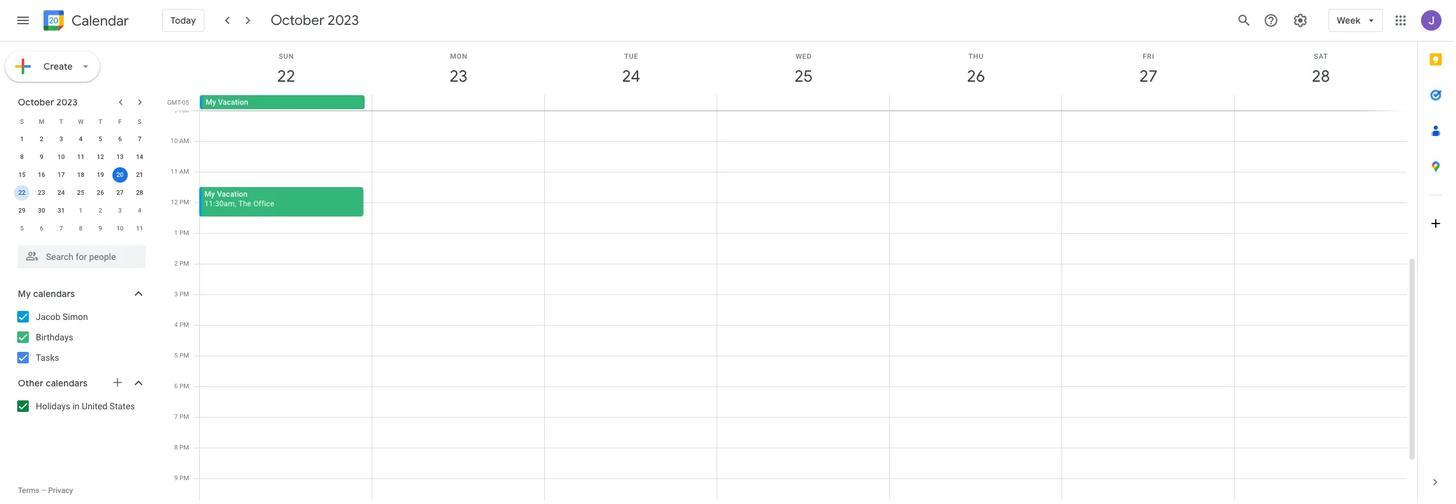 Task type: describe. For each thing, give the bounding box(es) containing it.
10 element
[[54, 150, 69, 165]]

1 pm
[[174, 229, 189, 236]]

wed
[[796, 52, 812, 61]]

my vacation 11:30am , the office
[[204, 190, 274, 208]]

privacy
[[48, 486, 73, 495]]

pm for 6 pm
[[179, 383, 189, 390]]

0 horizontal spatial 2023
[[56, 96, 78, 108]]

row containing 29
[[12, 202, 150, 220]]

2 for 2 pm
[[174, 260, 178, 267]]

28 element
[[132, 185, 147, 201]]

,
[[235, 199, 236, 208]]

8 for 8 pm
[[174, 444, 178, 451]]

1 vertical spatial october
[[18, 96, 54, 108]]

3 cell from the left
[[890, 95, 1062, 111]]

pm for 7 pm
[[179, 413, 189, 420]]

add other calendars image
[[111, 376, 124, 389]]

20
[[116, 171, 124, 178]]

11 for november 11 element
[[136, 225, 143, 232]]

9 for november 9 element
[[99, 225, 102, 232]]

terms
[[18, 486, 39, 495]]

my vacation row
[[194, 95, 1418, 111]]

wed 25
[[794, 52, 812, 87]]

4 for 4 pm
[[174, 321, 178, 328]]

calendar
[[72, 12, 129, 30]]

sat
[[1314, 52, 1329, 61]]

create button
[[5, 51, 100, 82]]

3 for november 3 element
[[118, 207, 122, 214]]

my vacation button
[[203, 95, 365, 109]]

28 link
[[1307, 62, 1336, 91]]

my calendars button
[[3, 284, 158, 304]]

4 cell from the left
[[1062, 95, 1234, 111]]

20 cell
[[110, 166, 130, 184]]

the
[[238, 199, 251, 208]]

4 for november 4 element
[[138, 207, 141, 214]]

16
[[38, 171, 45, 178]]

united
[[82, 401, 107, 411]]

22 link
[[272, 62, 301, 91]]

16 element
[[34, 167, 49, 183]]

1 cell from the left
[[372, 95, 545, 111]]

14 element
[[132, 150, 147, 165]]

25 link
[[789, 62, 818, 91]]

my calendars
[[18, 288, 75, 300]]

november 8 element
[[73, 221, 88, 236]]

november 9 element
[[93, 221, 108, 236]]

23 link
[[444, 62, 473, 91]]

sun
[[279, 52, 294, 61]]

mon
[[450, 52, 468, 61]]

my vacation
[[206, 98, 248, 107]]

november 11 element
[[132, 221, 147, 236]]

office
[[253, 199, 274, 208]]

29
[[18, 207, 26, 214]]

3 for 3 pm
[[174, 291, 178, 298]]

row containing 8
[[12, 148, 150, 166]]

pm for 3 pm
[[179, 291, 189, 298]]

other calendars button
[[3, 373, 158, 394]]

settings menu image
[[1293, 13, 1309, 28]]

0 horizontal spatial 1
[[20, 135, 24, 142]]

fri 27
[[1139, 52, 1157, 87]]

row containing s
[[12, 112, 150, 130]]

am for 10 am
[[179, 137, 189, 144]]

6 for 6 pm
[[174, 383, 178, 390]]

10 am
[[171, 137, 189, 144]]

vacation for my vacation 11:30am , the office
[[217, 190, 248, 199]]

holidays
[[36, 401, 70, 411]]

28 inside october 2023 grid
[[136, 189, 143, 196]]

7 for november 7 element
[[59, 225, 63, 232]]

12 pm
[[171, 199, 189, 206]]

5 cell from the left
[[1234, 95, 1407, 111]]

21
[[136, 171, 143, 178]]

0 vertical spatial 2
[[40, 135, 43, 142]]

tasks
[[36, 353, 59, 363]]

states
[[110, 401, 135, 411]]

27 inside october 2023 grid
[[116, 189, 124, 196]]

today
[[171, 15, 196, 26]]

29 element
[[14, 203, 30, 219]]

12 for 12 pm
[[171, 199, 178, 206]]

13
[[116, 153, 124, 160]]

1 t from the left
[[59, 118, 63, 125]]

1 for november 1 element
[[79, 207, 83, 214]]

24 inside "element"
[[58, 189, 65, 196]]

24 link
[[617, 62, 646, 91]]

11:30am
[[204, 199, 235, 208]]

26 link
[[962, 62, 991, 91]]

f
[[118, 118, 122, 125]]

11 for 11 am
[[171, 168, 178, 175]]

0 vertical spatial 4
[[79, 135, 83, 142]]

row containing 22
[[12, 184, 150, 202]]

6 pm
[[174, 383, 189, 390]]

november 2 element
[[93, 203, 108, 219]]

31
[[58, 207, 65, 214]]

18 element
[[73, 167, 88, 183]]

tue
[[624, 52, 639, 61]]

sun 22
[[276, 52, 295, 87]]

–
[[41, 486, 46, 495]]

22 element
[[14, 185, 30, 201]]

26 element
[[93, 185, 108, 201]]

pm for 1 pm
[[179, 229, 189, 236]]

calendar element
[[41, 8, 129, 36]]

25 inside wed 25
[[794, 66, 812, 87]]

4 pm
[[174, 321, 189, 328]]

6 for november 6 element
[[40, 225, 43, 232]]

11 for 11 element
[[77, 153, 84, 160]]

12 for 12
[[97, 153, 104, 160]]

24 inside grid
[[621, 66, 640, 87]]

birthdays
[[36, 332, 73, 342]]

19
[[97, 171, 104, 178]]

1 s from the left
[[20, 118, 24, 125]]

simon
[[63, 312, 88, 322]]

am for 11 am
[[179, 168, 189, 175]]

23 inside row
[[38, 189, 45, 196]]

9 pm
[[174, 475, 189, 482]]

jacob
[[36, 312, 60, 322]]

5 for 5 pm
[[174, 352, 178, 359]]

26 inside row
[[97, 189, 104, 196]]

19 element
[[93, 167, 108, 183]]

11 am
[[171, 168, 189, 175]]

9 am
[[174, 107, 189, 114]]

1 horizontal spatial 7
[[138, 135, 141, 142]]

tue 24
[[621, 52, 640, 87]]

november 10 element
[[112, 221, 128, 236]]

9 up 16
[[40, 153, 43, 160]]

5 pm
[[174, 352, 189, 359]]

2 for november 2 element on the top left of page
[[99, 207, 102, 214]]

30
[[38, 207, 45, 214]]

11 element
[[73, 150, 88, 165]]



Task type: vqa. For each thing, say whether or not it's contained in the screenshot.


Task type: locate. For each thing, give the bounding box(es) containing it.
23 down mon
[[449, 66, 467, 87]]

0 horizontal spatial 3
[[59, 135, 63, 142]]

my inside my vacation 11:30am , the office
[[204, 190, 215, 199]]

4 down w
[[79, 135, 83, 142]]

am up the 12 pm
[[179, 168, 189, 175]]

10
[[171, 137, 178, 144], [58, 153, 65, 160], [116, 225, 124, 232]]

17 element
[[54, 167, 69, 183]]

2 horizontal spatial 8
[[174, 444, 178, 451]]

2 vertical spatial am
[[179, 168, 189, 175]]

5 up 6 pm
[[174, 352, 178, 359]]

t left "f"
[[98, 118, 102, 125]]

pm up 9 pm
[[179, 444, 189, 451]]

0 vertical spatial 12
[[97, 153, 104, 160]]

tab list
[[1418, 42, 1454, 464]]

26 down thu
[[966, 66, 985, 87]]

cell down 24 link
[[545, 95, 717, 111]]

8 up 15
[[20, 153, 24, 160]]

vacation up ,
[[217, 190, 248, 199]]

w
[[78, 118, 84, 125]]

0 horizontal spatial s
[[20, 118, 24, 125]]

3 pm from the top
[[179, 260, 189, 267]]

8 inside november 8 element
[[79, 225, 83, 232]]

cell
[[372, 95, 545, 111], [545, 95, 717, 111], [890, 95, 1062, 111], [1062, 95, 1234, 111], [1234, 95, 1407, 111]]

row down 11 element
[[12, 166, 150, 184]]

0 vertical spatial 22
[[276, 66, 295, 87]]

15 element
[[14, 167, 30, 183]]

1 vertical spatial 11
[[171, 168, 178, 175]]

24 element
[[54, 185, 69, 201]]

10 down november 3 element
[[116, 225, 124, 232]]

5 down 29 element
[[20, 225, 24, 232]]

1 vertical spatial 23
[[38, 189, 45, 196]]

11
[[77, 153, 84, 160], [171, 168, 178, 175], [136, 225, 143, 232]]

t left w
[[59, 118, 63, 125]]

am down 9 am
[[179, 137, 189, 144]]

23 inside mon 23
[[449, 66, 467, 87]]

fri
[[1143, 52, 1155, 61]]

7 for 7 pm
[[174, 413, 178, 420]]

2 horizontal spatial 4
[[174, 321, 178, 328]]

23 down the 16 element
[[38, 189, 45, 196]]

2 down '26' element
[[99, 207, 102, 214]]

2 s from the left
[[138, 118, 142, 125]]

pm up 7 pm in the bottom of the page
[[179, 383, 189, 390]]

0 horizontal spatial 26
[[97, 189, 104, 196]]

pm up 5 pm
[[179, 321, 189, 328]]

0 vertical spatial 27
[[1139, 66, 1157, 87]]

calendars inside dropdown button
[[46, 378, 88, 389]]

2 row from the top
[[12, 130, 150, 148]]

my for my calendars
[[18, 288, 31, 300]]

row containing 15
[[12, 166, 150, 184]]

2 pm
[[174, 260, 189, 267]]

2 vertical spatial 7
[[174, 413, 178, 420]]

calendars up jacob at bottom left
[[33, 288, 75, 300]]

8 up 9 pm
[[174, 444, 178, 451]]

4 down 28 element
[[138, 207, 141, 214]]

27 element
[[112, 185, 128, 201]]

1 vertical spatial 6
[[40, 225, 43, 232]]

0 horizontal spatial 23
[[38, 189, 45, 196]]

1 vertical spatial 2023
[[56, 96, 78, 108]]

0 vertical spatial 3
[[59, 135, 63, 142]]

26
[[966, 66, 985, 87], [97, 189, 104, 196]]

13 element
[[112, 150, 128, 165]]

8 down november 1 element
[[79, 225, 83, 232]]

1 horizontal spatial 12
[[171, 199, 178, 206]]

0 vertical spatial 8
[[20, 153, 24, 160]]

0 vertical spatial 25
[[794, 66, 812, 87]]

am down the 05
[[179, 107, 189, 114]]

11 down "10 am"
[[171, 168, 178, 175]]

5 row from the top
[[12, 184, 150, 202]]

row up 11 element
[[12, 112, 150, 130]]

None search field
[[0, 240, 158, 268]]

1 horizontal spatial 27
[[1139, 66, 1157, 87]]

31 element
[[54, 203, 69, 219]]

8 for november 8 element
[[79, 225, 83, 232]]

1 horizontal spatial october
[[271, 12, 325, 29]]

27 down "fri"
[[1139, 66, 1157, 87]]

23 element
[[34, 185, 49, 201]]

2 vertical spatial 10
[[116, 225, 124, 232]]

2 horizontal spatial 2
[[174, 260, 178, 267]]

main drawer image
[[15, 13, 31, 28]]

10 up 11 am
[[171, 137, 178, 144]]

terms link
[[18, 486, 39, 495]]

1 horizontal spatial 6
[[118, 135, 122, 142]]

0 vertical spatial october 2023
[[271, 12, 359, 29]]

24 down the 17 element
[[58, 189, 65, 196]]

2 vertical spatial 5
[[174, 352, 178, 359]]

vacation inside button
[[218, 98, 248, 107]]

1 horizontal spatial 1
[[79, 207, 83, 214]]

1 vertical spatial 22
[[18, 189, 26, 196]]

november 7 element
[[54, 221, 69, 236]]

11 down november 4 element
[[136, 225, 143, 232]]

17
[[58, 171, 65, 178]]

calendars for other calendars
[[46, 378, 88, 389]]

7 pm
[[174, 413, 189, 420]]

0 horizontal spatial october
[[18, 96, 54, 108]]

12 element
[[93, 150, 108, 165]]

1 down 25 element
[[79, 207, 83, 214]]

22 down 15 element
[[18, 189, 26, 196]]

1 vertical spatial 27
[[116, 189, 124, 196]]

7 row from the top
[[12, 220, 150, 238]]

0 vertical spatial 1
[[20, 135, 24, 142]]

9 down gmt-
[[174, 107, 178, 114]]

1 horizontal spatial 23
[[449, 66, 467, 87]]

october 2023 up "sun"
[[271, 12, 359, 29]]

9
[[174, 107, 178, 114], [40, 153, 43, 160], [99, 225, 102, 232], [174, 475, 178, 482]]

cell down 23 link at the left top of page
[[372, 95, 545, 111]]

1 vertical spatial 26
[[97, 189, 104, 196]]

3 pm
[[174, 291, 189, 298]]

terms – privacy
[[18, 486, 73, 495]]

1 vertical spatial vacation
[[217, 190, 248, 199]]

october up "sun"
[[271, 12, 325, 29]]

1 horizontal spatial 25
[[794, 66, 812, 87]]

10 for 10 element at the top
[[58, 153, 65, 160]]

25
[[794, 66, 812, 87], [77, 189, 84, 196]]

0 vertical spatial 23
[[449, 66, 467, 87]]

1 horizontal spatial 26
[[966, 66, 985, 87]]

1 horizontal spatial october 2023
[[271, 12, 359, 29]]

27 down 20, today element
[[116, 189, 124, 196]]

1 vertical spatial 5
[[20, 225, 24, 232]]

today button
[[162, 5, 204, 36]]

2 vertical spatial 8
[[174, 444, 178, 451]]

26 inside grid
[[966, 66, 985, 87]]

grid
[[164, 42, 1418, 500]]

25 down the '18' element
[[77, 189, 84, 196]]

november 6 element
[[34, 221, 49, 236]]

0 vertical spatial 10
[[171, 137, 178, 144]]

1 vertical spatial calendars
[[46, 378, 88, 389]]

1 am from the top
[[179, 107, 189, 114]]

1 horizontal spatial 4
[[138, 207, 141, 214]]

row down w
[[12, 130, 150, 148]]

1 vertical spatial 24
[[58, 189, 65, 196]]

Search for people text field
[[26, 245, 138, 268]]

0 horizontal spatial 8
[[20, 153, 24, 160]]

0 vertical spatial 24
[[621, 66, 640, 87]]

calendars inside dropdown button
[[33, 288, 75, 300]]

pm down 8 pm
[[179, 475, 189, 482]]

2 vertical spatial 2
[[174, 260, 178, 267]]

pm down 6 pm
[[179, 413, 189, 420]]

25 element
[[73, 185, 88, 201]]

gmt-05
[[167, 99, 189, 106]]

22 inside cell
[[18, 189, 26, 196]]

s left 'm'
[[20, 118, 24, 125]]

9 for 9 am
[[174, 107, 178, 114]]

0 horizontal spatial 11
[[77, 153, 84, 160]]

3 down 27 element
[[118, 207, 122, 214]]

5 for november 5 element
[[20, 225, 24, 232]]

2 horizontal spatial 6
[[174, 383, 178, 390]]

3 up 10 element at the top
[[59, 135, 63, 142]]

25 down wed
[[794, 66, 812, 87]]

november 5 element
[[14, 221, 30, 236]]

2 vertical spatial my
[[18, 288, 31, 300]]

14
[[136, 153, 143, 160]]

week
[[1337, 15, 1361, 26]]

8
[[20, 153, 24, 160], [79, 225, 83, 232], [174, 444, 178, 451]]

1 horizontal spatial 28
[[1311, 66, 1330, 87]]

7 inside grid
[[174, 413, 178, 420]]

1 horizontal spatial 5
[[99, 135, 102, 142]]

november 3 element
[[112, 203, 128, 219]]

pm for 8 pm
[[179, 444, 189, 451]]

18
[[77, 171, 84, 178]]

calendars
[[33, 288, 75, 300], [46, 378, 88, 389]]

grid containing 22
[[164, 42, 1418, 500]]

other calendars
[[18, 378, 88, 389]]

1 up 15
[[20, 135, 24, 142]]

cell down 26 link
[[890, 95, 1062, 111]]

2 horizontal spatial 3
[[174, 291, 178, 298]]

0 vertical spatial am
[[179, 107, 189, 114]]

1 vertical spatial 3
[[118, 207, 122, 214]]

calendar heading
[[69, 12, 129, 30]]

28 down the 21 element
[[136, 189, 143, 196]]

1 horizontal spatial 3
[[118, 207, 122, 214]]

1 horizontal spatial t
[[98, 118, 102, 125]]

1 horizontal spatial 10
[[116, 225, 124, 232]]

october 2023 up 'm'
[[18, 96, 78, 108]]

24 down tue
[[621, 66, 640, 87]]

12 down 11 am
[[171, 199, 178, 206]]

pm for 2 pm
[[179, 260, 189, 267]]

row group
[[12, 130, 150, 238]]

my calendars list
[[3, 307, 158, 368]]

2 up 3 pm
[[174, 260, 178, 267]]

1 vertical spatial 7
[[59, 225, 63, 232]]

27 link
[[1134, 62, 1163, 91]]

22 down "sun"
[[276, 66, 295, 87]]

pm
[[180, 199, 189, 206], [179, 229, 189, 236], [179, 260, 189, 267], [179, 291, 189, 298], [179, 321, 189, 328], [179, 352, 189, 359], [179, 383, 189, 390], [179, 413, 189, 420], [179, 444, 189, 451], [179, 475, 189, 482]]

10 pm from the top
[[179, 475, 189, 482]]

1 for 1 pm
[[174, 229, 178, 236]]

november 4 element
[[132, 203, 147, 219]]

1 horizontal spatial 2023
[[328, 12, 359, 29]]

0 vertical spatial october
[[271, 12, 325, 29]]

mon 23
[[449, 52, 468, 87]]

vacation for my vacation
[[218, 98, 248, 107]]

row up november 8 element
[[12, 202, 150, 220]]

28 down sat
[[1311, 66, 1330, 87]]

pm for 12 pm
[[180, 199, 189, 206]]

vacation
[[218, 98, 248, 107], [217, 190, 248, 199]]

october
[[271, 12, 325, 29], [18, 96, 54, 108]]

4 up 5 pm
[[174, 321, 178, 328]]

holidays in united states
[[36, 401, 135, 411]]

6 inside grid
[[174, 383, 178, 390]]

3 row from the top
[[12, 148, 150, 166]]

3 down 2 pm
[[174, 291, 178, 298]]

20, today element
[[112, 167, 128, 183]]

row containing 1
[[12, 130, 150, 148]]

22
[[276, 66, 295, 87], [18, 189, 26, 196]]

pm for 9 pm
[[179, 475, 189, 482]]

2 down 'm'
[[40, 135, 43, 142]]

am for 9 am
[[179, 107, 189, 114]]

0 vertical spatial 7
[[138, 135, 141, 142]]

7 up 8 pm
[[174, 413, 178, 420]]

2 vertical spatial 11
[[136, 225, 143, 232]]

6 pm from the top
[[179, 352, 189, 359]]

0 horizontal spatial october 2023
[[18, 96, 78, 108]]

my
[[206, 98, 216, 107], [204, 190, 215, 199], [18, 288, 31, 300]]

thu
[[969, 52, 984, 61]]

0 vertical spatial 2023
[[328, 12, 359, 29]]

calendars up in
[[46, 378, 88, 389]]

11 inside grid
[[171, 168, 178, 175]]

7 down 31 element
[[59, 225, 63, 232]]

create
[[43, 61, 73, 72]]

10 inside november 10 element
[[116, 225, 124, 232]]

vacation inside my vacation 11:30am , the office
[[217, 190, 248, 199]]

10 for november 10 element
[[116, 225, 124, 232]]

pm for 4 pm
[[179, 321, 189, 328]]

0 horizontal spatial 27
[[116, 189, 124, 196]]

30 element
[[34, 203, 49, 219]]

9 for 9 pm
[[174, 475, 178, 482]]

3 am from the top
[[179, 168, 189, 175]]

october 2023 grid
[[12, 112, 150, 238]]

1 vertical spatial 1
[[79, 207, 83, 214]]

6 down "f"
[[118, 135, 122, 142]]

2 pm from the top
[[179, 229, 189, 236]]

row down november 1 element
[[12, 220, 150, 238]]

25 inside 25 element
[[77, 189, 84, 196]]

november 1 element
[[73, 203, 88, 219]]

row down the '18' element
[[12, 184, 150, 202]]

cell down 27 link
[[1062, 95, 1234, 111]]

2 vertical spatial 1
[[174, 229, 178, 236]]

7 up 14
[[138, 135, 141, 142]]

23
[[449, 66, 467, 87], [38, 189, 45, 196]]

jacob simon
[[36, 312, 88, 322]]

t
[[59, 118, 63, 125], [98, 118, 102, 125]]

12
[[97, 153, 104, 160], [171, 199, 178, 206]]

9 down 8 pm
[[174, 475, 178, 482]]

6
[[118, 135, 122, 142], [40, 225, 43, 232], [174, 383, 178, 390]]

1 vertical spatial my
[[204, 190, 215, 199]]

10 inside grid
[[171, 137, 178, 144]]

2 horizontal spatial 7
[[174, 413, 178, 420]]

other
[[18, 378, 44, 389]]

12 inside october 2023 grid
[[97, 153, 104, 160]]

27
[[1139, 66, 1157, 87], [116, 189, 124, 196]]

8 pm from the top
[[179, 413, 189, 420]]

2 vertical spatial 3
[[174, 291, 178, 298]]

pm down 2 pm
[[179, 291, 189, 298]]

1 horizontal spatial 24
[[621, 66, 640, 87]]

7
[[138, 135, 141, 142], [59, 225, 63, 232], [174, 413, 178, 420]]

21 element
[[132, 167, 147, 183]]

1 vertical spatial 28
[[136, 189, 143, 196]]

0 horizontal spatial 22
[[18, 189, 26, 196]]

7 pm from the top
[[179, 383, 189, 390]]

0 horizontal spatial 5
[[20, 225, 24, 232]]

calendars for my calendars
[[33, 288, 75, 300]]

0 horizontal spatial 12
[[97, 153, 104, 160]]

0 vertical spatial 6
[[118, 135, 122, 142]]

pm up 3 pm
[[179, 260, 189, 267]]

my for my vacation 11:30am , the office
[[204, 190, 215, 199]]

row containing 5
[[12, 220, 150, 238]]

1 horizontal spatial s
[[138, 118, 142, 125]]

1 horizontal spatial 8
[[79, 225, 83, 232]]

3
[[59, 135, 63, 142], [118, 207, 122, 214], [174, 291, 178, 298]]

22 cell
[[12, 184, 32, 202]]

6 row from the top
[[12, 202, 150, 220]]

9 pm from the top
[[179, 444, 189, 451]]

8 pm
[[174, 444, 189, 451]]

1 vertical spatial 8
[[79, 225, 83, 232]]

1 horizontal spatial 11
[[136, 225, 143, 232]]

1 row from the top
[[12, 112, 150, 130]]

m
[[39, 118, 44, 125]]

4 row from the top
[[12, 166, 150, 184]]

2 t from the left
[[98, 118, 102, 125]]

1 horizontal spatial 2
[[99, 207, 102, 214]]

4
[[79, 135, 83, 142], [138, 207, 141, 214], [174, 321, 178, 328]]

my inside dropdown button
[[18, 288, 31, 300]]

5
[[99, 135, 102, 142], [20, 225, 24, 232], [174, 352, 178, 359]]

my inside button
[[206, 98, 216, 107]]

row up 18
[[12, 148, 150, 166]]

pm up 2 pm
[[179, 229, 189, 236]]

28
[[1311, 66, 1330, 87], [136, 189, 143, 196]]

0 vertical spatial my
[[206, 98, 216, 107]]

cell down "28" link
[[1234, 95, 1407, 111]]

6 down 5 pm
[[174, 383, 178, 390]]

11 up 18
[[77, 153, 84, 160]]

2
[[40, 135, 43, 142], [99, 207, 102, 214], [174, 260, 178, 267]]

0 vertical spatial 5
[[99, 135, 102, 142]]

0 horizontal spatial 10
[[58, 153, 65, 160]]

10 inside 10 element
[[58, 153, 65, 160]]

2 horizontal spatial 10
[[171, 137, 178, 144]]

5 up "12" element on the top of page
[[99, 135, 102, 142]]

9 down november 2 element on the top left of page
[[99, 225, 102, 232]]

row
[[12, 112, 150, 130], [12, 130, 150, 148], [12, 148, 150, 166], [12, 166, 150, 184], [12, 184, 150, 202], [12, 202, 150, 220], [12, 220, 150, 238]]

in
[[72, 401, 80, 411]]

2 am from the top
[[179, 137, 189, 144]]

0 vertical spatial 28
[[1311, 66, 1330, 87]]

15
[[18, 171, 26, 178]]

pm for 5 pm
[[179, 352, 189, 359]]

10 up 17
[[58, 153, 65, 160]]

pm up 6 pm
[[179, 352, 189, 359]]

my for my vacation
[[206, 98, 216, 107]]

2 cell from the left
[[545, 95, 717, 111]]

1
[[20, 135, 24, 142], [79, 207, 83, 214], [174, 229, 178, 236]]

0 horizontal spatial 2
[[40, 135, 43, 142]]

vacation right the 05
[[218, 98, 248, 107]]

s right "f"
[[138, 118, 142, 125]]

1 vertical spatial 4
[[138, 207, 141, 214]]

1 vertical spatial 12
[[171, 199, 178, 206]]

2 horizontal spatial 11
[[171, 168, 178, 175]]

10 for 10 am
[[171, 137, 178, 144]]

week button
[[1329, 5, 1383, 36]]

row group containing 1
[[12, 130, 150, 238]]

6 down the 30 element
[[40, 225, 43, 232]]

12 up 19
[[97, 153, 104, 160]]

4 pm from the top
[[179, 291, 189, 298]]

privacy link
[[48, 486, 73, 495]]

1 pm from the top
[[180, 199, 189, 206]]

26 down 19 element
[[97, 189, 104, 196]]

1 horizontal spatial 22
[[276, 66, 295, 87]]

5 pm from the top
[[179, 321, 189, 328]]

gmt-
[[167, 99, 182, 106]]

05
[[182, 99, 189, 106]]

24
[[621, 66, 640, 87], [58, 189, 65, 196]]

1 vertical spatial october 2023
[[18, 96, 78, 108]]

pm up 1 pm
[[180, 199, 189, 206]]

sat 28
[[1311, 52, 1330, 87]]

2 vertical spatial 4
[[174, 321, 178, 328]]

1 down the 12 pm
[[174, 229, 178, 236]]

0 horizontal spatial 6
[[40, 225, 43, 232]]

october up 'm'
[[18, 96, 54, 108]]

0 horizontal spatial 4
[[79, 135, 83, 142]]

thu 26
[[966, 52, 985, 87]]



